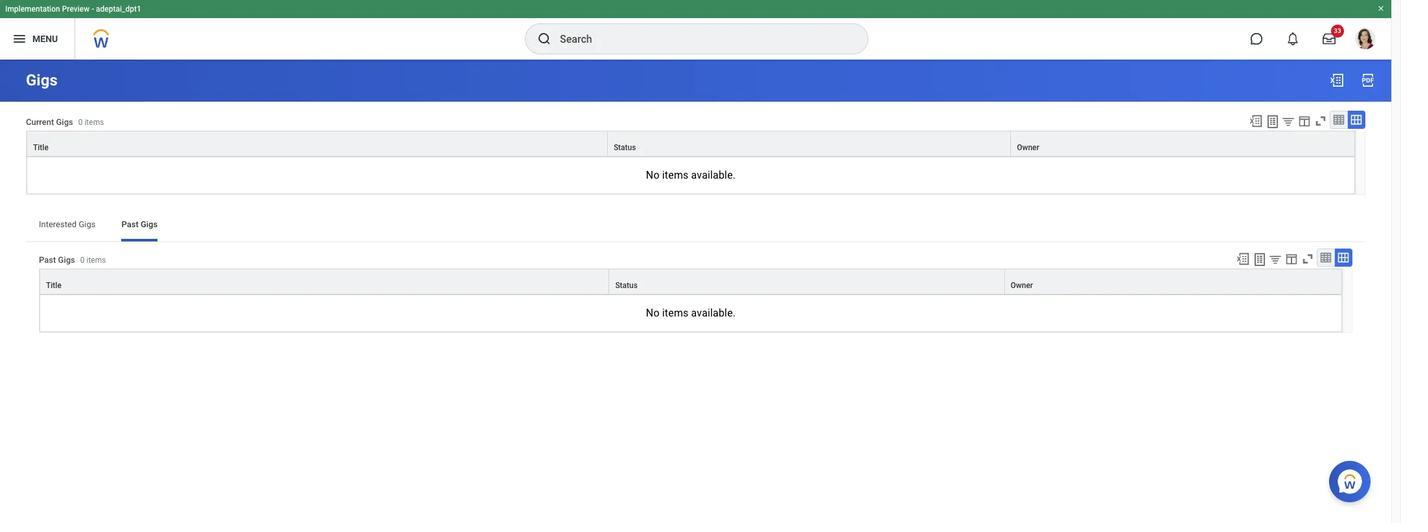 Task type: vqa. For each thing, say whether or not it's contained in the screenshot.
2nd the All from the top
no



Task type: locate. For each thing, give the bounding box(es) containing it.
0
[[78, 118, 83, 127], [80, 256, 85, 265]]

1 vertical spatial export to worksheets image
[[1252, 252, 1268, 268]]

fullscreen image left table icon
[[1301, 252, 1315, 266]]

tab list inside gigs main content
[[26, 211, 1366, 242]]

status button
[[608, 132, 1011, 156], [610, 270, 1004, 294]]

1 vertical spatial no
[[646, 307, 660, 320]]

1 vertical spatial toolbar
[[1230, 249, 1353, 269]]

0 inside the current gigs 0 items
[[78, 118, 83, 127]]

fullscreen image for current gigs
[[1314, 114, 1328, 128]]

1 vertical spatial 0
[[80, 256, 85, 265]]

1 vertical spatial status button
[[610, 270, 1004, 294]]

export to excel image
[[1329, 73, 1345, 88], [1249, 114, 1263, 128]]

past gigs
[[121, 220, 158, 229]]

no
[[646, 169, 660, 182], [646, 307, 660, 320]]

0 vertical spatial title
[[33, 143, 49, 152]]

1 vertical spatial past
[[39, 256, 56, 265]]

gigs for past gigs 0 items
[[58, 256, 75, 265]]

0 vertical spatial export to worksheets image
[[1265, 114, 1281, 130]]

0 vertical spatial no
[[646, 169, 660, 182]]

title button
[[27, 132, 607, 156], [40, 270, 609, 294]]

expand table image
[[1350, 113, 1363, 126]]

fullscreen image
[[1314, 114, 1328, 128], [1301, 252, 1315, 266]]

row
[[27, 131, 1355, 157], [40, 269, 1342, 295]]

1 vertical spatial owner
[[1011, 281, 1033, 290]]

no items available.
[[646, 169, 736, 182], [646, 307, 736, 320]]

export to excel image left view printable version (pdf) icon
[[1329, 73, 1345, 88]]

0 down interested gigs
[[80, 256, 85, 265]]

1 vertical spatial title
[[46, 281, 61, 290]]

notifications large image
[[1287, 32, 1300, 45]]

1 vertical spatial title button
[[40, 270, 609, 294]]

current gigs 0 items
[[26, 118, 104, 127]]

status for current gigs
[[614, 143, 636, 152]]

click to view/edit grid preferences image right select to filter grid data image
[[1285, 252, 1299, 266]]

no items available. for past gigs
[[646, 307, 736, 320]]

title button for past gigs
[[40, 270, 609, 294]]

0 vertical spatial row
[[27, 131, 1355, 157]]

0 vertical spatial fullscreen image
[[1314, 114, 1328, 128]]

interested gigs
[[39, 220, 96, 229]]

0 vertical spatial export to excel image
[[1329, 73, 1345, 88]]

2 no items available. from the top
[[646, 307, 736, 320]]

0 vertical spatial no items available.
[[646, 169, 736, 182]]

gigs main content
[[0, 60, 1392, 380]]

Search Workday  search field
[[560, 25, 841, 53]]

menu banner
[[0, 0, 1392, 60]]

interested
[[39, 220, 77, 229]]

title button for current gigs
[[27, 132, 607, 156]]

toolbar for past gigs
[[1230, 249, 1353, 269]]

owner for past gigs
[[1011, 281, 1033, 290]]

past gigs 0 items
[[39, 256, 106, 265]]

1 vertical spatial status
[[615, 281, 638, 290]]

1 vertical spatial available.
[[691, 307, 736, 320]]

0 vertical spatial click to view/edit grid preferences image
[[1298, 114, 1312, 128]]

justify image
[[12, 31, 27, 47]]

2 available. from the top
[[691, 307, 736, 320]]

items inside the past gigs 0 items
[[87, 256, 106, 265]]

0 for past gigs
[[80, 256, 85, 265]]

1 horizontal spatial past
[[121, 220, 139, 229]]

title down current
[[33, 143, 49, 152]]

1 vertical spatial row
[[40, 269, 1342, 295]]

click to view/edit grid preferences image for current gigs
[[1298, 114, 1312, 128]]

0 horizontal spatial past
[[39, 256, 56, 265]]

click to view/edit grid preferences image for past gigs
[[1285, 252, 1299, 266]]

33
[[1334, 27, 1342, 34]]

toolbar
[[1243, 111, 1366, 131], [1230, 249, 1353, 269]]

1 vertical spatial fullscreen image
[[1301, 252, 1315, 266]]

1 vertical spatial no items available.
[[646, 307, 736, 320]]

status
[[614, 143, 636, 152], [615, 281, 638, 290]]

1 horizontal spatial export to excel image
[[1329, 73, 1345, 88]]

1 vertical spatial owner button
[[1005, 270, 1342, 294]]

export to worksheets image
[[1265, 114, 1281, 130], [1252, 252, 1268, 268]]

current
[[26, 118, 54, 127]]

export to worksheets image left select to filter grid data image
[[1252, 252, 1268, 268]]

no items available. for current gigs
[[646, 169, 736, 182]]

0 vertical spatial status
[[614, 143, 636, 152]]

owner
[[1017, 143, 1039, 152], [1011, 281, 1033, 290]]

title
[[33, 143, 49, 152], [46, 281, 61, 290]]

gigs
[[26, 71, 58, 89], [56, 118, 73, 127], [79, 220, 96, 229], [141, 220, 158, 229], [58, 256, 75, 265]]

fullscreen image left table image at the right of the page
[[1314, 114, 1328, 128]]

past
[[121, 220, 139, 229], [39, 256, 56, 265]]

click to view/edit grid preferences image
[[1298, 114, 1312, 128], [1285, 252, 1299, 266]]

0 inside the past gigs 0 items
[[80, 256, 85, 265]]

fullscreen image for past gigs
[[1301, 252, 1315, 266]]

title down the past gigs 0 items at the left of the page
[[46, 281, 61, 290]]

past right interested gigs
[[121, 220, 139, 229]]

1 no items available. from the top
[[646, 169, 736, 182]]

menu
[[32, 33, 58, 44]]

1 available. from the top
[[691, 169, 736, 182]]

expand table image
[[1337, 252, 1350, 264]]

tab list containing interested gigs
[[26, 211, 1366, 242]]

0 right current
[[78, 118, 83, 127]]

available.
[[691, 169, 736, 182], [691, 307, 736, 320]]

0 vertical spatial title button
[[27, 132, 607, 156]]

0 vertical spatial past
[[121, 220, 139, 229]]

gigs for past gigs
[[141, 220, 158, 229]]

1 no from the top
[[646, 169, 660, 182]]

0 vertical spatial toolbar
[[1243, 111, 1366, 131]]

click to view/edit grid preferences image right select to filter grid data icon
[[1298, 114, 1312, 128]]

select to filter grid data image
[[1281, 115, 1296, 128]]

items
[[85, 118, 104, 127], [662, 169, 689, 182], [87, 256, 106, 265], [662, 307, 689, 320]]

view printable version (pdf) image
[[1360, 73, 1376, 88]]

past down interested at the top left
[[39, 256, 56, 265]]

2 no from the top
[[646, 307, 660, 320]]

gigs for current gigs 0 items
[[56, 118, 73, 127]]

export to excel image left select to filter grid data icon
[[1249, 114, 1263, 128]]

export to worksheets image for current gigs
[[1265, 114, 1281, 130]]

export to worksheets image left select to filter grid data icon
[[1265, 114, 1281, 130]]

0 vertical spatial status button
[[608, 132, 1011, 156]]

tab list
[[26, 211, 1366, 242]]

0 vertical spatial owner
[[1017, 143, 1039, 152]]

0 vertical spatial 0
[[78, 118, 83, 127]]

1 vertical spatial click to view/edit grid preferences image
[[1285, 252, 1299, 266]]

owner button
[[1011, 132, 1355, 156], [1005, 270, 1342, 294]]

export to worksheets image for past gigs
[[1252, 252, 1268, 268]]

0 horizontal spatial export to excel image
[[1249, 114, 1263, 128]]

implementation preview -   adeptai_dpt1
[[5, 5, 141, 14]]

0 vertical spatial available.
[[691, 169, 736, 182]]

toolbar for current gigs
[[1243, 111, 1366, 131]]

gigs for interested gigs
[[79, 220, 96, 229]]

0 vertical spatial owner button
[[1011, 132, 1355, 156]]



Task type: describe. For each thing, give the bounding box(es) containing it.
0 for current gigs
[[78, 118, 83, 127]]

select to filter grid data image
[[1268, 253, 1283, 266]]

status button for current gigs
[[608, 132, 1011, 156]]

status for past gigs
[[615, 281, 638, 290]]

row for past gigs
[[40, 269, 1342, 295]]

past for past gigs 0 items
[[39, 256, 56, 265]]

export to excel image
[[1236, 252, 1250, 266]]

available. for past gigs
[[691, 307, 736, 320]]

1 vertical spatial export to excel image
[[1249, 114, 1263, 128]]

33 button
[[1315, 25, 1344, 53]]

past for past gigs
[[121, 220, 139, 229]]

title for past
[[46, 281, 61, 290]]

owner button for current gigs
[[1011, 132, 1355, 156]]

owner for current gigs
[[1017, 143, 1039, 152]]

no for past gigs
[[646, 307, 660, 320]]

items inside the current gigs 0 items
[[85, 118, 104, 127]]

table image
[[1333, 113, 1346, 126]]

title for current
[[33, 143, 49, 152]]

implementation
[[5, 5, 60, 14]]

menu button
[[0, 18, 75, 60]]

inbox large image
[[1323, 32, 1336, 45]]

table image
[[1320, 252, 1333, 264]]

no for current gigs
[[646, 169, 660, 182]]

row for current gigs
[[27, 131, 1355, 157]]

close environment banner image
[[1377, 5, 1385, 12]]

status button for past gigs
[[610, 270, 1004, 294]]

available. for current gigs
[[691, 169, 736, 182]]

profile logan mcneil image
[[1355, 29, 1376, 52]]

-
[[91, 5, 94, 14]]

search image
[[537, 31, 552, 47]]

owner button for past gigs
[[1005, 270, 1342, 294]]

preview
[[62, 5, 90, 14]]

adeptai_dpt1
[[96, 5, 141, 14]]



